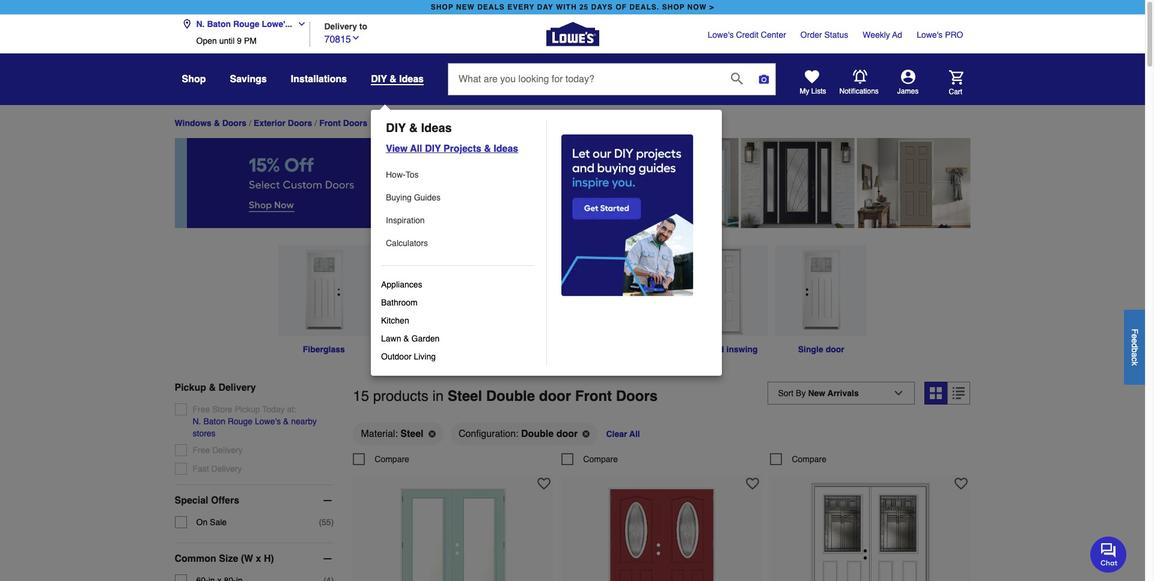 Task type: vqa. For each thing, say whether or not it's contained in the screenshot.
include?
no



Task type: locate. For each thing, give the bounding box(es) containing it.
1 vertical spatial double
[[521, 429, 554, 440]]

steel down the garden
[[413, 345, 433, 355]]

heart outline image
[[955, 478, 968, 491]]

free store pickup today at:
[[193, 405, 296, 415]]

door left close circle filled image
[[556, 429, 578, 440]]

all inside 'clear all' button
[[629, 430, 640, 439]]

inspiration
[[386, 216, 425, 225]]

minus image for common size (w x h)
[[322, 553, 334, 566]]

lowe's
[[708, 30, 734, 40], [917, 30, 943, 40], [255, 417, 281, 427]]

single door
[[798, 345, 844, 355]]

1 vertical spatial baton
[[203, 417, 225, 427]]

heart outline image
[[538, 478, 551, 491], [746, 478, 759, 491]]

front doors link
[[319, 119, 367, 128]]

double up configuration: double door
[[486, 388, 535, 405]]

1 vertical spatial minus image
[[322, 553, 334, 566]]

all inside view all diy projects & ideas link
[[410, 144, 422, 154]]

0 horizontal spatial all
[[410, 144, 422, 154]]

lowe's for lowe's pro
[[917, 30, 943, 40]]

3 compare from the left
[[792, 455, 826, 464]]

x
[[256, 554, 261, 565]]

steel
[[413, 345, 433, 355], [448, 388, 482, 405], [400, 429, 423, 440]]

delivery down free delivery
[[211, 465, 242, 474]]

location image
[[182, 19, 191, 29]]

2 horizontal spatial lowe's
[[917, 30, 943, 40]]

search image
[[731, 72, 743, 84]]

1 vertical spatial door
[[539, 388, 571, 405]]

list box
[[353, 422, 970, 454]]

compare inside 1000540151 "element"
[[375, 455, 409, 464]]

minus image inside special offers button
[[322, 495, 334, 507]]

/ left "front doors" link
[[315, 118, 317, 129]]

cart button
[[932, 70, 963, 96]]

weekly ad link
[[863, 29, 902, 41]]

n. for n. baton rouge lowe's & nearby stores
[[193, 417, 201, 427]]

0 horizontal spatial shop
[[431, 3, 454, 11]]

1 vertical spatial chevron down image
[[351, 33, 361, 42]]

rouge for lowe'...
[[233, 19, 259, 29]]

order status link
[[801, 29, 848, 41]]

guides
[[414, 193, 441, 203]]

1 horizontal spatial shop
[[662, 3, 685, 11]]

of
[[616, 3, 627, 11]]

compare inside 1000540217 element
[[583, 455, 618, 464]]

free left store
[[193, 405, 210, 415]]

delivery up free store pickup today at:
[[218, 383, 256, 394]]

pm
[[244, 36, 257, 46]]

rouge down free store pickup today at:
[[228, 417, 253, 427]]

lawn & garden
[[381, 334, 440, 344]]

1 vertical spatial pickup
[[235, 405, 260, 415]]

n. baton rouge lowe's & nearby stores
[[193, 417, 317, 439]]

all right view
[[410, 144, 422, 154]]

baton inside n. baton rouge lowe'... button
[[207, 19, 231, 29]]

b
[[1130, 348, 1140, 353]]

1 vertical spatial front
[[575, 388, 612, 405]]

0 horizontal spatial /
[[249, 118, 251, 129]]

configuration: double door
[[459, 429, 578, 440]]

minus image up '( 55 )'
[[322, 495, 334, 507]]

left-
[[686, 345, 704, 355]]

0 horizontal spatial compare
[[375, 455, 409, 464]]

1 vertical spatial rouge
[[228, 417, 253, 427]]

baton for n. baton rouge lowe's & nearby stores
[[203, 417, 225, 427]]

15
[[353, 388, 369, 405]]

delivery
[[324, 21, 357, 31], [218, 383, 256, 394], [212, 446, 243, 456], [211, 465, 242, 474]]

configuration:
[[459, 429, 518, 440]]

1 vertical spatial n.
[[193, 417, 201, 427]]

k
[[1130, 362, 1140, 366]]

all
[[410, 144, 422, 154], [629, 430, 640, 439]]

weekly
[[863, 30, 890, 40]]

free for free delivery
[[193, 446, 210, 456]]

all right clear
[[629, 430, 640, 439]]

rouge for lowe's
[[228, 417, 253, 427]]

left-hand inswing link
[[672, 245, 771, 356]]

calculators
[[386, 239, 428, 248]]

pickup
[[175, 383, 206, 394], [235, 405, 260, 415]]

fiberglass link
[[274, 245, 374, 356]]

1 free from the top
[[193, 405, 210, 415]]

my lists
[[800, 87, 826, 96]]

weekly ad
[[863, 30, 902, 40]]

inswing
[[726, 345, 758, 355]]

0 vertical spatial rouge
[[233, 19, 259, 29]]

0 vertical spatial diy
[[371, 74, 387, 85]]

until
[[219, 36, 235, 46]]

shop left now
[[662, 3, 685, 11]]

0 vertical spatial ideas
[[399, 74, 424, 85]]

1 vertical spatial steel
[[448, 388, 482, 405]]

buying guides link
[[386, 189, 534, 207]]

tos
[[406, 170, 419, 180]]

calculators link
[[386, 234, 534, 252]]

n. inside the n. baton rouge lowe's & nearby stores
[[193, 417, 201, 427]]

rouge up pm
[[233, 19, 259, 29]]

double left close circle filled image
[[521, 429, 554, 440]]

0 vertical spatial baton
[[207, 19, 231, 29]]

d
[[1130, 343, 1140, 348]]

delivery up fast delivery
[[212, 446, 243, 456]]

0 vertical spatial free
[[193, 405, 210, 415]]

n. up stores
[[193, 417, 201, 427]]

front
[[319, 119, 341, 128], [575, 388, 612, 405]]

common size (w x h) button
[[175, 544, 334, 575]]

2 vertical spatial steel
[[400, 429, 423, 440]]

2 vertical spatial diy
[[425, 144, 441, 154]]

steel inside list box
[[400, 429, 423, 440]]

day
[[537, 3, 553, 11]]

lowe's inside the n. baton rouge lowe's & nearby stores
[[255, 417, 281, 427]]

bathroom
[[381, 298, 418, 308]]

0 horizontal spatial front
[[319, 119, 341, 128]]

door
[[826, 345, 844, 355], [539, 388, 571, 405], [556, 429, 578, 440]]

steel right in
[[448, 388, 482, 405]]

rouge
[[233, 19, 259, 29], [228, 417, 253, 427]]

0 horizontal spatial pickup
[[175, 383, 206, 394]]

n. right the location icon
[[196, 19, 205, 29]]

how-
[[386, 170, 406, 180]]

None search field
[[448, 63, 776, 106]]

shop
[[431, 3, 454, 11], [662, 3, 685, 11]]

camera image
[[758, 73, 770, 85]]

chevron down image down to
[[351, 33, 361, 42]]

2 free from the top
[[193, 446, 210, 456]]

1 horizontal spatial all
[[629, 430, 640, 439]]

single door link
[[771, 245, 871, 356]]

0 vertical spatial n.
[[196, 19, 205, 29]]

2 shop from the left
[[662, 3, 685, 11]]

diy
[[371, 74, 387, 85], [386, 121, 406, 135], [425, 144, 441, 154]]

diy & ideas
[[371, 74, 424, 85], [386, 121, 452, 135]]

front down 'installations'
[[319, 119, 341, 128]]

minus image down '( 55 )'
[[322, 553, 334, 566]]

credit
[[736, 30, 758, 40]]

door up configuration: double door
[[539, 388, 571, 405]]

outdoor living
[[381, 352, 436, 362]]

0 vertical spatial minus image
[[322, 495, 334, 507]]

baton up open until 9 pm
[[207, 19, 231, 29]]

pro
[[945, 30, 963, 40]]

1 compare from the left
[[375, 455, 409, 464]]

minus image
[[322, 495, 334, 507], [322, 553, 334, 566]]

55
[[322, 518, 331, 528]]

e up d
[[1130, 334, 1140, 339]]

minus image for special offers
[[322, 495, 334, 507]]

2 compare from the left
[[583, 455, 618, 464]]

a
[[1130, 353, 1140, 358]]

0 horizontal spatial lowe's
[[255, 417, 281, 427]]

shop left the new
[[431, 3, 454, 11]]

/ left exterior
[[249, 118, 251, 129]]

70815 button
[[324, 31, 361, 47]]

savings
[[230, 74, 267, 85]]

chevron down image inside n. baton rouge lowe'... button
[[292, 19, 307, 29]]

open until 9 pm
[[196, 36, 257, 46]]

/
[[249, 118, 251, 129], [315, 118, 317, 129]]

living
[[414, 352, 436, 362]]

0 vertical spatial all
[[410, 144, 422, 154]]

compare inside 1001448674 element
[[792, 455, 826, 464]]

n. baton rouge lowe'...
[[196, 19, 292, 29]]

chevron down image left delivery to
[[292, 19, 307, 29]]

buying guides
[[386, 193, 441, 203]]

1 horizontal spatial heart outline image
[[746, 478, 759, 491]]

baton down store
[[203, 417, 225, 427]]

pickup & delivery
[[175, 383, 256, 394]]

2 minus image from the top
[[322, 553, 334, 566]]

baton inside the n. baton rouge lowe's & nearby stores
[[203, 417, 225, 427]]

shop new deals every day with 25 days of deals. shop now > link
[[428, 0, 717, 14]]

2 horizontal spatial compare
[[792, 455, 826, 464]]

diy and ideas promo image
[[561, 135, 693, 297]]

front up close circle filled image
[[575, 388, 612, 405]]

lawn
[[381, 334, 401, 344]]

kitchen
[[381, 316, 409, 326]]

n. for n. baton rouge lowe'...
[[196, 19, 205, 29]]

h)
[[264, 554, 274, 565]]

fast delivery
[[193, 465, 242, 474]]

1 horizontal spatial /
[[315, 118, 317, 129]]

lowe'...
[[262, 19, 292, 29]]

1000540217 element
[[562, 454, 618, 466]]

& inside windows & doors / exterior doors / front doors
[[214, 119, 220, 128]]

2 / from the left
[[315, 118, 317, 129]]

1 horizontal spatial compare
[[583, 455, 618, 464]]

free down stores
[[193, 446, 210, 456]]

0 vertical spatial front
[[319, 119, 341, 128]]

doors down 'installations'
[[343, 119, 367, 128]]

how-tos
[[386, 170, 419, 180]]

1 horizontal spatial lowe's
[[708, 30, 734, 40]]

lowe's down today
[[255, 417, 281, 427]]

1 horizontal spatial pickup
[[235, 405, 260, 415]]

lowe's left pro
[[917, 30, 943, 40]]

door right the "single"
[[826, 345, 844, 355]]

chat invite button image
[[1090, 537, 1127, 573]]

1 horizontal spatial chevron down image
[[351, 33, 361, 42]]

1 shop from the left
[[431, 3, 454, 11]]

lowe's left credit
[[708, 30, 734, 40]]

chevron down image
[[292, 19, 307, 29], [351, 33, 361, 42]]

lawn & garden link
[[381, 330, 534, 348]]

0 vertical spatial chevron down image
[[292, 19, 307, 29]]

2 vertical spatial door
[[556, 429, 578, 440]]

all for view
[[410, 144, 422, 154]]

order status
[[801, 30, 848, 40]]

e up b
[[1130, 339, 1140, 343]]

double
[[486, 388, 535, 405], [521, 429, 554, 440]]

clear all
[[606, 430, 640, 439]]

0 horizontal spatial heart outline image
[[538, 478, 551, 491]]

compare for 1000540151 "element" in the left of the page
[[375, 455, 409, 464]]

0 horizontal spatial chevron down image
[[292, 19, 307, 29]]

order
[[801, 30, 822, 40]]

front inside windows & doors / exterior doors / front doors
[[319, 119, 341, 128]]

1 vertical spatial all
[[629, 430, 640, 439]]

baton for n. baton rouge lowe'...
[[207, 19, 231, 29]]

pickup up the n. baton rouge lowe's & nearby stores
[[235, 405, 260, 415]]

steel left close circle filled icon
[[400, 429, 423, 440]]

1 horizontal spatial front
[[575, 388, 612, 405]]

rouge inside the n. baton rouge lowe's & nearby stores
[[228, 417, 253, 427]]

pickup up stores
[[175, 383, 206, 394]]

minus image inside common size (w x h) button
[[322, 553, 334, 566]]

1 minus image from the top
[[322, 495, 334, 507]]

my
[[800, 87, 809, 96]]

1 vertical spatial free
[[193, 446, 210, 456]]



Task type: describe. For each thing, give the bounding box(es) containing it.
f
[[1130, 329, 1140, 334]]

0 vertical spatial steel
[[413, 345, 433, 355]]

steel link
[[374, 245, 473, 356]]

0 vertical spatial diy & ideas
[[371, 74, 424, 85]]

deals
[[477, 3, 505, 11]]

open
[[196, 36, 217, 46]]

(
[[319, 518, 322, 528]]

1 vertical spatial diy
[[386, 121, 406, 135]]

0 vertical spatial pickup
[[175, 383, 206, 394]]

c
[[1130, 358, 1140, 362]]

windows & doors link
[[175, 119, 247, 128]]

inspiration link
[[386, 212, 534, 230]]

appliances
[[381, 280, 422, 290]]

lowe's for lowe's credit center
[[708, 30, 734, 40]]

clear all button
[[605, 422, 641, 446]]

all for clear
[[629, 430, 640, 439]]

1000540151 element
[[353, 454, 409, 466]]

fiberglass
[[303, 345, 345, 355]]

>
[[709, 3, 714, 11]]

compare for 1001448674 element
[[792, 455, 826, 464]]

on
[[196, 518, 207, 528]]

free for free store pickup today at:
[[193, 405, 210, 415]]

free delivery
[[193, 446, 243, 456]]

notifications
[[839, 87, 879, 96]]

compare for 1000540217 element
[[583, 455, 618, 464]]

2 vertical spatial ideas
[[494, 144, 518, 154]]

left-hand inswing
[[686, 345, 758, 355]]

1 e from the top
[[1130, 334, 1140, 339]]

shop
[[182, 74, 206, 85]]

lowe's home improvement cart image
[[949, 70, 963, 84]]

james button
[[879, 70, 937, 96]]

projects
[[443, 144, 481, 154]]

at:
[[287, 405, 296, 415]]

close circle filled image
[[583, 431, 590, 438]]

1 vertical spatial diy & ideas
[[386, 121, 452, 135]]

view
[[386, 144, 408, 154]]

lowe's pro link
[[917, 29, 963, 41]]

1 / from the left
[[249, 118, 251, 129]]

james
[[897, 87, 919, 96]]

diy & ideas button
[[371, 73, 424, 85]]

sale
[[210, 518, 227, 528]]

savings button
[[230, 69, 267, 90]]

1001448674 element
[[770, 454, 826, 466]]

1 vertical spatial ideas
[[421, 121, 452, 135]]

ideas inside button
[[399, 74, 424, 85]]

outdoor living link
[[381, 348, 534, 366]]

shop new deals every day with 25 days of deals. shop now >
[[431, 3, 714, 11]]

delivery to
[[324, 21, 367, 31]]

Search Query text field
[[448, 64, 721, 95]]

list box containing material:
[[353, 422, 970, 454]]

cart
[[949, 87, 962, 96]]

lowe's credit center
[[708, 30, 786, 40]]

buying
[[386, 193, 412, 203]]

shop button
[[182, 69, 206, 90]]

diy inside button
[[371, 74, 387, 85]]

)
[[331, 518, 334, 528]]

days
[[591, 3, 613, 11]]

9
[[237, 36, 242, 46]]

windows
[[175, 119, 211, 128]]

(w
[[241, 554, 253, 565]]

doors right exterior
[[288, 119, 312, 128]]

doors left exterior
[[222, 119, 247, 128]]

& inside the n. baton rouge lowe's & nearby stores
[[283, 417, 289, 427]]

f e e d b a c k
[[1130, 329, 1140, 366]]

f e e d b a c k button
[[1124, 310, 1145, 385]]

view all diy projects & ideas
[[386, 144, 518, 154]]

garden
[[411, 334, 440, 344]]

special
[[175, 496, 208, 507]]

offers
[[211, 496, 239, 507]]

outdoor
[[381, 352, 411, 362]]

70815
[[324, 34, 351, 45]]

2 e from the top
[[1130, 339, 1140, 343]]

nearby
[[291, 417, 317, 427]]

lowe's home improvement notification center image
[[853, 70, 867, 84]]

doors up 'clear all'
[[616, 388, 658, 405]]

2 heart outline image from the left
[[746, 478, 759, 491]]

kitchen link
[[381, 312, 534, 330]]

products
[[373, 388, 428, 405]]

now
[[687, 3, 707, 11]]

1 heart outline image from the left
[[538, 478, 551, 491]]

clear
[[606, 430, 627, 439]]

grid view image
[[930, 388, 942, 400]]

lowe's home improvement logo image
[[546, 8, 599, 60]]

lowe's credit center link
[[708, 29, 786, 41]]

close circle filled image
[[428, 431, 435, 438]]

0 vertical spatial door
[[826, 345, 844, 355]]

advertisement region
[[175, 138, 970, 231]]

new
[[456, 3, 475, 11]]

delivery up 70815
[[324, 21, 357, 31]]

special offers button
[[175, 486, 334, 517]]

store
[[212, 405, 232, 415]]

deals.
[[629, 3, 659, 11]]

installations
[[291, 74, 347, 85]]

on sale
[[196, 518, 227, 528]]

chevron down image inside 70815 button
[[351, 33, 361, 42]]

lists
[[811, 87, 826, 96]]

hand
[[704, 345, 724, 355]]

bathroom link
[[381, 294, 534, 312]]

list view image
[[953, 388, 965, 400]]

fast
[[193, 465, 209, 474]]

single
[[798, 345, 823, 355]]

size
[[219, 554, 238, 565]]

every
[[507, 3, 535, 11]]

windows & doors / exterior doors / front doors
[[175, 118, 367, 129]]

0 vertical spatial double
[[486, 388, 535, 405]]

view all diy projects & ideas link
[[381, 137, 518, 156]]

lowe's home improvement lists image
[[805, 70, 819, 84]]

my lists link
[[800, 70, 826, 96]]

how-tos link
[[386, 166, 534, 184]]



